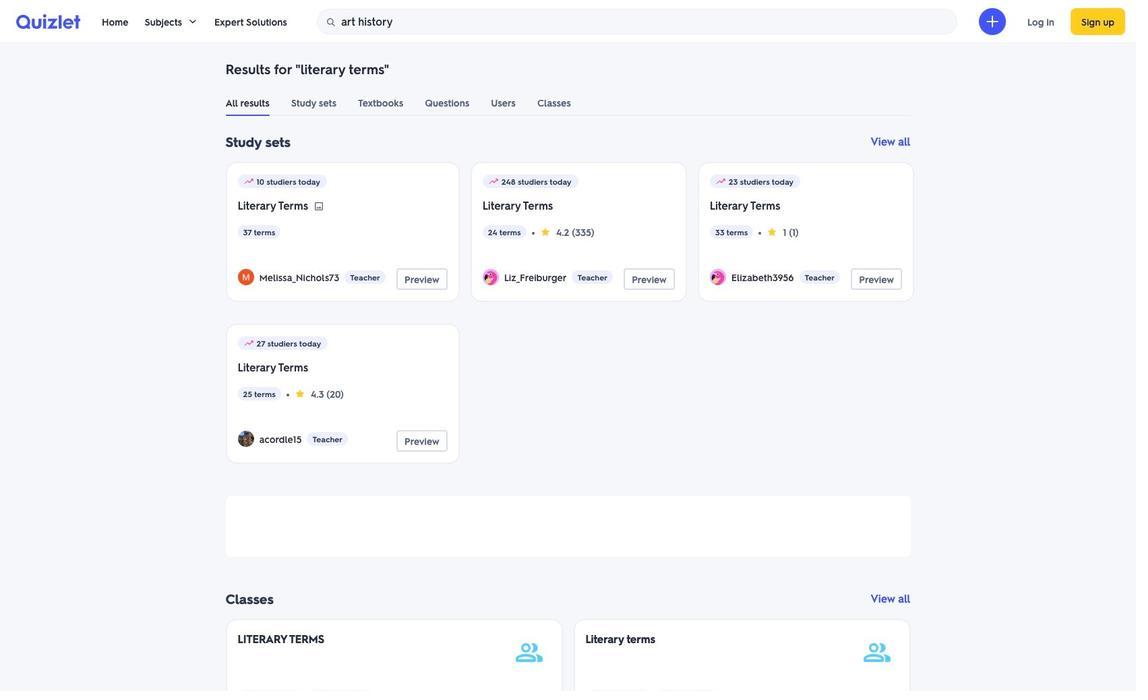 Task type: locate. For each thing, give the bounding box(es) containing it.
3 tab from the left
[[358, 89, 404, 116]]

tab list
[[215, 89, 922, 116]]

profile picture image
[[238, 269, 254, 285], [483, 269, 499, 285], [710, 269, 727, 285], [238, 431, 254, 447]]

upward graph image
[[243, 176, 254, 187], [716, 176, 727, 187], [243, 338, 254, 349]]

2 horizontal spatial star filled image
[[768, 227, 778, 238]]

1 quizlet image from the top
[[16, 13, 80, 29]]

2 tab from the left
[[291, 89, 337, 116]]

5 tab from the left
[[491, 89, 516, 116]]

4 tab from the left
[[425, 89, 470, 116]]

1 tab from the left
[[226, 89, 270, 116]]

1 horizontal spatial people image
[[861, 637, 894, 669]]

people image
[[513, 637, 546, 669], [861, 637, 894, 669]]

quizlet image
[[16, 13, 80, 29], [16, 14, 80, 29]]

None search field
[[317, 8, 958, 34]]

caret down image
[[188, 16, 198, 27]]

0 horizontal spatial people image
[[513, 637, 546, 669]]

6 tab from the left
[[538, 89, 571, 116]]

Search text field
[[341, 9, 954, 34]]

star filled image
[[540, 227, 551, 238], [768, 227, 778, 238], [295, 389, 306, 399]]

tab
[[226, 89, 270, 116], [291, 89, 337, 116], [358, 89, 404, 116], [425, 89, 470, 116], [491, 89, 516, 116], [538, 89, 571, 116]]



Task type: describe. For each thing, give the bounding box(es) containing it.
0 horizontal spatial star filled image
[[295, 389, 306, 399]]

1 people image from the left
[[513, 637, 546, 669]]

Search field
[[318, 9, 957, 34]]

upward graph image
[[488, 176, 499, 187]]

upward graph image for right the star filled icon
[[716, 176, 727, 187]]

image image
[[314, 201, 325, 212]]

1 horizontal spatial star filled image
[[540, 227, 551, 238]]

create image
[[985, 13, 1001, 29]]

2 people image from the left
[[861, 637, 894, 669]]

search image
[[326, 17, 337, 27]]

upward graph image for the left the star filled icon
[[243, 338, 254, 349]]

2 quizlet image from the top
[[16, 14, 80, 29]]



Task type: vqa. For each thing, say whether or not it's contained in the screenshot.
1st tab from left
yes



